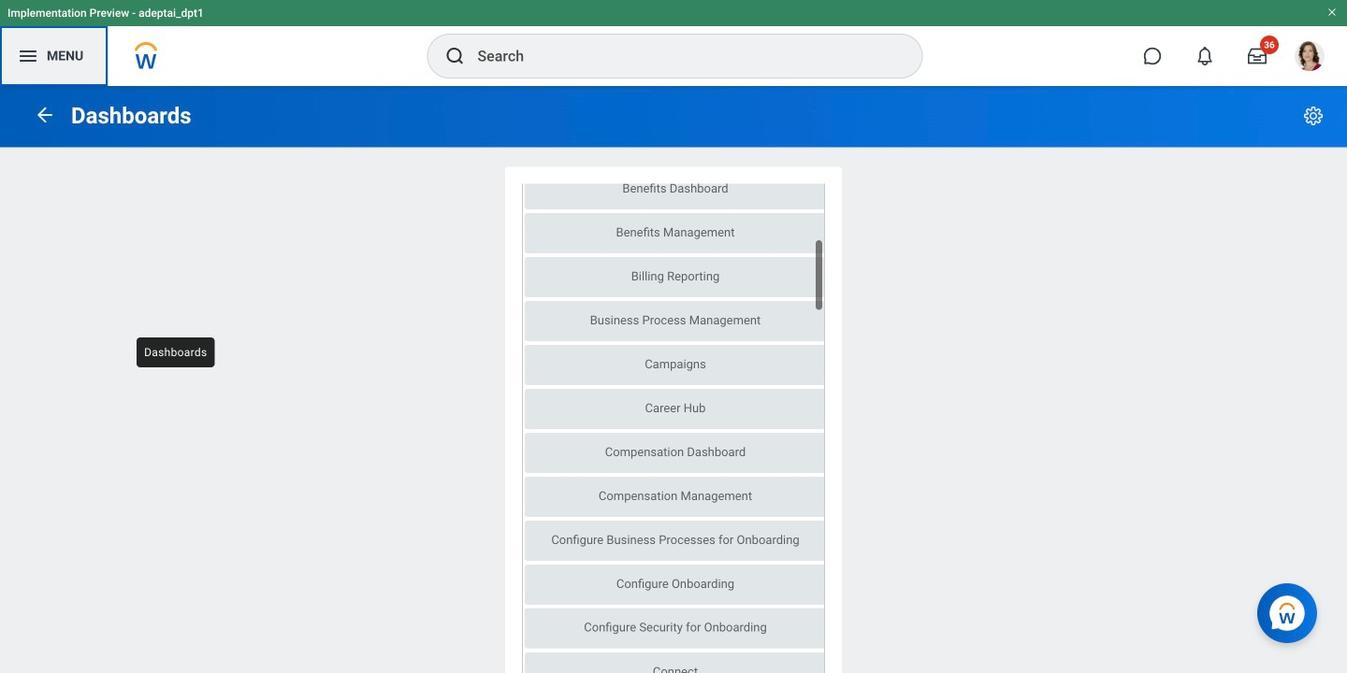 Task type: locate. For each thing, give the bounding box(es) containing it.
Search Workday  search field
[[478, 36, 884, 77]]

close environment banner image
[[1327, 7, 1338, 18]]

notifications large image
[[1196, 47, 1214, 65]]

main content
[[0, 86, 1347, 674]]

banner
[[0, 0, 1347, 86]]

inbox large image
[[1248, 47, 1267, 65]]

justify image
[[17, 45, 39, 67]]



Task type: describe. For each thing, give the bounding box(es) containing it.
previous page image
[[34, 104, 56, 126]]

search image
[[444, 45, 466, 67]]

configure image
[[1302, 105, 1325, 127]]

profile logan mcneil image
[[1295, 41, 1325, 75]]



